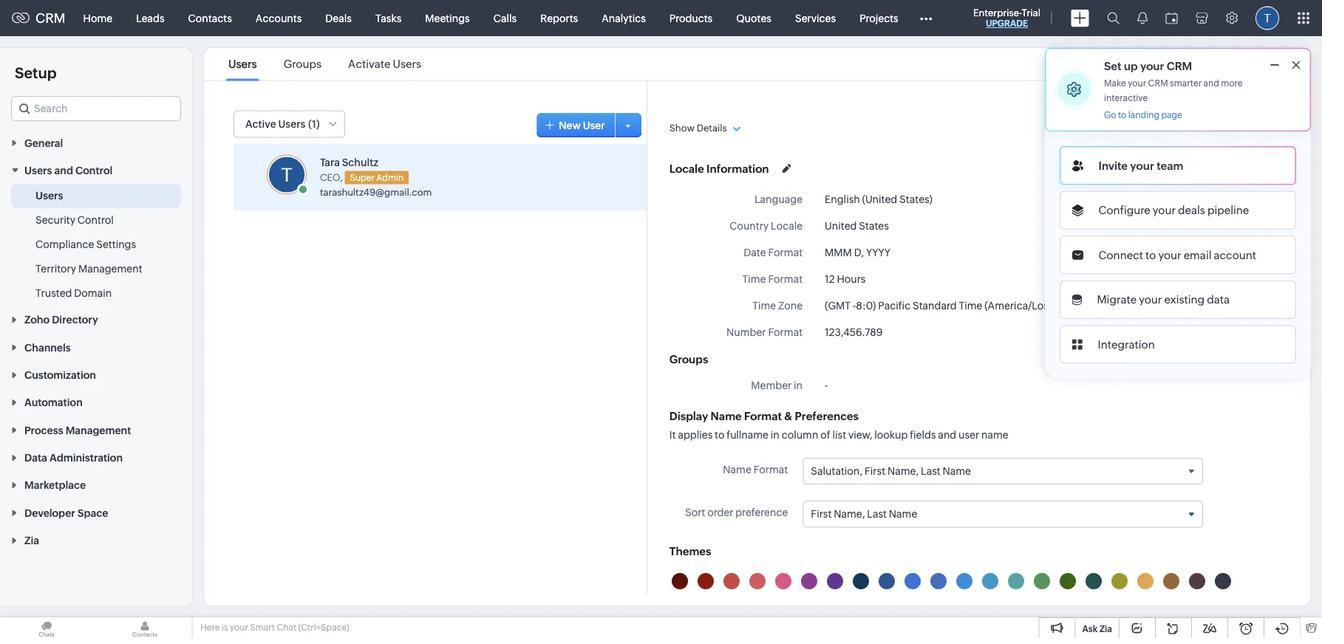 Task type: describe. For each thing, give the bounding box(es) containing it.
general button
[[0, 129, 192, 156]]

name format
[[723, 464, 788, 476]]

in inside "display name format & preferences it applies to fullname in column of list view, lookup fields and user name"
[[771, 429, 780, 440]]

display name format & preferences it applies to fullname in column of list view, lookup fields and user name
[[669, 409, 1009, 440]]

mmm d, yyyy
[[825, 246, 890, 258]]

control inside "dropdown button"
[[75, 165, 113, 176]]

tarashultz49@gmail.com link
[[320, 187, 432, 198]]

page
[[1161, 110, 1182, 120]]

last inside first name, last name field
[[867, 508, 887, 520]]

ask zia
[[1082, 624, 1112, 634]]

name inside "display name format & preferences it applies to fullname in column of list view, lookup fields and user name"
[[711, 409, 742, 422]]

users and control region
[[0, 184, 192, 306]]

12
[[825, 273, 835, 285]]

users and control
[[24, 165, 113, 176]]

zoho directory button
[[0, 306, 192, 333]]

first inside field
[[811, 508, 832, 520]]

contacts image
[[98, 618, 191, 638]]

invite your team
[[1099, 159, 1184, 172]]

calls
[[493, 12, 517, 24]]

quotes
[[736, 12, 771, 24]]

users down contacts
[[228, 58, 257, 71]]

d,
[[854, 246, 864, 258]]

home
[[83, 12, 112, 24]]

zoho directory
[[24, 314, 98, 326]]

process management button
[[0, 416, 192, 444]]

name
[[981, 429, 1009, 440]]

123,456.789
[[825, 326, 883, 338]]

and inside "display name format & preferences it applies to fullname in column of list view, lookup fields and user name"
[[938, 429, 956, 440]]

admin
[[376, 173, 404, 183]]

marketplace
[[24, 480, 86, 491]]

country locale
[[730, 220, 803, 232]]

locale information
[[669, 162, 769, 175]]

yyyy
[[866, 246, 890, 258]]

new
[[559, 119, 581, 131]]

here
[[200, 623, 220, 633]]

deals
[[325, 12, 352, 24]]

groups link
[[281, 58, 324, 71]]

users inside "region"
[[35, 190, 63, 202]]

channels
[[24, 342, 71, 353]]

salutation, first name, last name
[[811, 465, 971, 477]]

your left deals
[[1153, 204, 1176, 217]]

customization button
[[0, 361, 192, 388]]

enterprise-
[[973, 7, 1022, 18]]

users link for 'security control' link
[[35, 188, 63, 203]]

data administration button
[[0, 444, 192, 471]]

security control link
[[35, 213, 114, 227]]

contacts link
[[176, 0, 244, 36]]

list
[[832, 429, 846, 440]]

here is your smart chat (ctrl+space)
[[200, 623, 349, 633]]

projects link
[[848, 0, 910, 36]]

home link
[[71, 0, 124, 36]]

analytics
[[602, 12, 646, 24]]

fields
[[910, 429, 936, 440]]

first inside field
[[865, 465, 885, 477]]

new user
[[559, 119, 605, 131]]

users (1)
[[278, 118, 320, 130]]

&
[[784, 409, 792, 422]]

meetings
[[425, 12, 470, 24]]

new user button
[[537, 113, 620, 137]]

and inside set up your crm make your crm smarter and more interactive go to landing page
[[1204, 78, 1219, 88]]

active
[[245, 118, 276, 130]]

set
[[1104, 59, 1121, 72]]

to inside set up your crm make your crm smarter and more interactive go to landing page
[[1118, 110, 1127, 120]]

show details link
[[669, 122, 741, 133]]

name, inside field
[[834, 508, 865, 520]]

it
[[669, 429, 676, 440]]

integration
[[1098, 338, 1155, 351]]

0 horizontal spatial -
[[825, 379, 828, 391]]

trusted domain
[[35, 287, 112, 299]]

format for date
[[768, 246, 803, 258]]

your right is
[[230, 623, 248, 633]]

time right standard at right top
[[959, 300, 982, 311]]

mmm
[[825, 246, 852, 258]]

process management
[[24, 424, 131, 436]]

chats image
[[0, 618, 93, 638]]

of
[[820, 429, 830, 440]]

active users (1)
[[245, 118, 320, 130]]

number
[[727, 326, 766, 338]]

format for name
[[753, 464, 788, 476]]

Salutation, First Name, Last Name field
[[804, 459, 1202, 484]]

member
[[751, 379, 792, 391]]

name inside field
[[889, 508, 917, 520]]

channels button
[[0, 333, 192, 361]]

analytics link
[[590, 0, 658, 36]]

automation
[[24, 397, 83, 409]]

preference
[[735, 507, 788, 519]]

tara schultz ceo, super admin tarashultz49@gmail.com
[[320, 156, 432, 198]]

profile image
[[1256, 6, 1279, 30]]

english
[[825, 193, 860, 205]]

format for number
[[768, 326, 803, 338]]

make
[[1104, 78, 1126, 88]]

go
[[1104, 110, 1116, 120]]

landing
[[1128, 110, 1160, 120]]

column
[[782, 429, 818, 440]]

customization
[[24, 369, 96, 381]]

process
[[24, 424, 63, 436]]

2 horizontal spatial to
[[1145, 249, 1156, 262]]

data administration
[[24, 452, 123, 464]]

create menu element
[[1062, 0, 1098, 36]]

users link for groups link
[[226, 58, 259, 71]]

profile element
[[1247, 0, 1288, 36]]

preferences
[[795, 409, 859, 422]]

last inside the salutation, first name, last name field
[[921, 465, 941, 477]]

(united
[[862, 193, 897, 205]]

users right activate
[[393, 58, 421, 71]]

invite
[[1099, 159, 1128, 172]]

display
[[669, 409, 708, 422]]

name down fullname
[[723, 464, 751, 476]]

country
[[730, 220, 769, 232]]

1 vertical spatial crm
[[1167, 59, 1192, 72]]

search element
[[1098, 0, 1128, 36]]

account
[[1214, 249, 1256, 262]]

to inside "display name format & preferences it applies to fullname in column of list view, lookup fields and user name"
[[715, 429, 725, 440]]

quotes link
[[724, 0, 783, 36]]



Task type: locate. For each thing, give the bounding box(es) containing it.
0 horizontal spatial groups
[[284, 58, 321, 71]]

format up time format on the right
[[768, 246, 803, 258]]

in left column
[[771, 429, 780, 440]]

control
[[75, 165, 113, 176], [77, 214, 114, 226]]

0 horizontal spatial in
[[771, 429, 780, 440]]

united states
[[825, 220, 889, 232]]

your down up
[[1128, 78, 1146, 88]]

1 horizontal spatial groups
[[669, 353, 708, 366]]

crm left smarter
[[1148, 78, 1168, 88]]

number format
[[727, 326, 803, 338]]

management
[[78, 263, 142, 275], [65, 424, 131, 436]]

1 horizontal spatial zia
[[1100, 624, 1112, 634]]

control up compliance settings
[[77, 214, 114, 226]]

2 horizontal spatial and
[[1204, 78, 1219, 88]]

format for time
[[768, 273, 803, 285]]

0 horizontal spatial name,
[[834, 508, 865, 520]]

1 vertical spatial control
[[77, 214, 114, 226]]

name, down salutation,
[[834, 508, 865, 520]]

date
[[744, 246, 766, 258]]

in right 'member'
[[794, 379, 803, 391]]

reports link
[[529, 0, 590, 36]]

and inside users and control "dropdown button"
[[54, 165, 73, 176]]

smart
[[250, 623, 275, 633]]

time down date
[[742, 273, 766, 285]]

1 vertical spatial management
[[65, 424, 131, 436]]

12 hours
[[825, 273, 866, 285]]

0 vertical spatial management
[[78, 263, 142, 275]]

2 vertical spatial to
[[715, 429, 725, 440]]

sort order preference
[[685, 507, 788, 519]]

Search text field
[[12, 97, 180, 120]]

0 horizontal spatial to
[[715, 429, 725, 440]]

products
[[669, 12, 713, 24]]

signals element
[[1128, 0, 1157, 36]]

1 horizontal spatial name,
[[887, 465, 919, 477]]

users link
[[226, 58, 259, 71], [35, 188, 63, 203]]

control inside "region"
[[77, 214, 114, 226]]

crm left home on the top left of the page
[[35, 11, 65, 26]]

activate
[[348, 58, 391, 71]]

to right the go
[[1118, 110, 1127, 120]]

2 vertical spatial crm
[[1148, 78, 1168, 88]]

migrate
[[1097, 293, 1137, 306]]

meetings link
[[413, 0, 482, 36]]

create menu image
[[1071, 9, 1089, 27]]

users
[[228, 58, 257, 71], [393, 58, 421, 71], [24, 165, 52, 176], [35, 190, 63, 202]]

groups down accounts link
[[284, 58, 321, 71]]

1 vertical spatial first
[[811, 508, 832, 520]]

1 horizontal spatial users link
[[226, 58, 259, 71]]

time left zone
[[752, 300, 776, 311]]

to right "connect"
[[1145, 249, 1156, 262]]

date format
[[744, 246, 803, 258]]

up
[[1124, 59, 1138, 72]]

your
[[1140, 59, 1164, 72], [1128, 78, 1146, 88], [1130, 159, 1154, 172], [1153, 204, 1176, 217], [1158, 249, 1181, 262], [1139, 293, 1162, 306], [230, 623, 248, 633]]

2 vertical spatial and
[[938, 429, 956, 440]]

time format
[[742, 273, 803, 285]]

management up data administration dropdown button
[[65, 424, 131, 436]]

management for territory management
[[78, 263, 142, 275]]

details
[[697, 122, 727, 133]]

super
[[350, 173, 375, 183]]

1 vertical spatial -
[[825, 379, 828, 391]]

and left user
[[938, 429, 956, 440]]

name inside field
[[943, 465, 971, 477]]

trusted
[[35, 287, 72, 299]]

1 vertical spatial name,
[[834, 508, 865, 520]]

compliance settings link
[[35, 237, 136, 252]]

users up security
[[35, 190, 63, 202]]

compliance settings
[[35, 238, 136, 250]]

1 horizontal spatial first
[[865, 465, 885, 477]]

go to landing page link
[[1104, 110, 1182, 121]]

accounts link
[[244, 0, 314, 36]]

locale down language
[[771, 220, 803, 232]]

last down fields
[[921, 465, 941, 477]]

time for time format
[[742, 273, 766, 285]]

zia right the "ask"
[[1100, 624, 1112, 634]]

0 vertical spatial crm
[[35, 11, 65, 26]]

automation button
[[0, 388, 192, 416]]

search image
[[1107, 12, 1120, 24]]

0 vertical spatial and
[[1204, 78, 1219, 88]]

data
[[1207, 293, 1230, 306]]

leads
[[136, 12, 165, 24]]

team
[[1157, 159, 1184, 172]]

more
[[1221, 78, 1243, 88]]

0 vertical spatial -
[[853, 300, 856, 311]]

0 vertical spatial groups
[[284, 58, 321, 71]]

states)
[[899, 193, 933, 205]]

Other Modules field
[[910, 6, 942, 30]]

1 horizontal spatial last
[[921, 465, 941, 477]]

format up zone
[[768, 273, 803, 285]]

1 horizontal spatial in
[[794, 379, 803, 391]]

information
[[707, 162, 769, 175]]

- up preferences at right bottom
[[825, 379, 828, 391]]

0 vertical spatial users link
[[226, 58, 259, 71]]

format down fullname
[[753, 464, 788, 476]]

your right up
[[1140, 59, 1164, 72]]

leads link
[[124, 0, 176, 36]]

locale down show
[[669, 162, 704, 175]]

name up fullname
[[711, 409, 742, 422]]

your left email
[[1158, 249, 1181, 262]]

1 horizontal spatial and
[[938, 429, 956, 440]]

first right salutation,
[[865, 465, 885, 477]]

1 vertical spatial in
[[771, 429, 780, 440]]

fullname
[[727, 429, 769, 440]]

show
[[669, 122, 695, 133]]

users down 'general'
[[24, 165, 52, 176]]

1 vertical spatial to
[[1145, 249, 1156, 262]]

0 horizontal spatial first
[[811, 508, 832, 520]]

name down salutation, first name, last name
[[889, 508, 917, 520]]

0 vertical spatial name,
[[887, 465, 919, 477]]

0 vertical spatial locale
[[669, 162, 704, 175]]

1 vertical spatial zia
[[1100, 624, 1112, 634]]

user
[[583, 119, 605, 131]]

configure
[[1099, 204, 1150, 217]]

hours
[[837, 273, 866, 285]]

name,
[[887, 465, 919, 477], [834, 508, 865, 520]]

zia inside zia dropdown button
[[24, 535, 39, 547]]

projects
[[860, 12, 898, 24]]

First Name, Last Name field
[[804, 502, 1202, 527]]

- right (gmt
[[853, 300, 856, 311]]

0 horizontal spatial users link
[[35, 188, 63, 203]]

territory management link
[[35, 261, 142, 276]]

last down salutation, first name, last name
[[867, 508, 887, 520]]

0 horizontal spatial and
[[54, 165, 73, 176]]

management for process management
[[65, 424, 131, 436]]

activate users link
[[346, 58, 424, 71]]

domain
[[74, 287, 112, 299]]

users link inside "region"
[[35, 188, 63, 203]]

0 vertical spatial zia
[[24, 535, 39, 547]]

pipeline
[[1207, 204, 1249, 217]]

crm up smarter
[[1167, 59, 1192, 72]]

list
[[215, 48, 435, 80]]

name, down 'lookup'
[[887, 465, 919, 477]]

territory management
[[35, 263, 142, 275]]

0 vertical spatial first
[[865, 465, 885, 477]]

-
[[853, 300, 856, 311], [825, 379, 828, 391]]

view,
[[848, 429, 872, 440]]

(gmt -8:0) pacific standard time (america/los_angeles)
[[825, 300, 1095, 311]]

users link up security
[[35, 188, 63, 203]]

0 vertical spatial in
[[794, 379, 803, 391]]

0 vertical spatial last
[[921, 465, 941, 477]]

management inside territory management link
[[78, 263, 142, 275]]

control down general dropdown button
[[75, 165, 113, 176]]

reports
[[540, 12, 578, 24]]

zia down developer
[[24, 535, 39, 547]]

1 vertical spatial groups
[[669, 353, 708, 366]]

management inside "process management" dropdown button
[[65, 424, 131, 436]]

tara
[[320, 156, 340, 168]]

configure your deals pipeline
[[1099, 204, 1249, 217]]

management down "settings"
[[78, 263, 142, 275]]

0 horizontal spatial last
[[867, 508, 887, 520]]

migrate your existing data
[[1097, 293, 1230, 306]]

name down user
[[943, 465, 971, 477]]

format inside "display name format & preferences it applies to fullname in column of list view, lookup fields and user name"
[[744, 409, 782, 422]]

list containing users
[[215, 48, 435, 80]]

language
[[754, 193, 803, 205]]

name, inside field
[[887, 465, 919, 477]]

groups inside list
[[284, 58, 321, 71]]

0 vertical spatial to
[[1118, 110, 1127, 120]]

to right applies
[[715, 429, 725, 440]]

1 vertical spatial last
[[867, 508, 887, 520]]

first name, last name
[[811, 508, 917, 520]]

groups up display
[[669, 353, 708, 366]]

time for time zone
[[752, 300, 776, 311]]

1 horizontal spatial locale
[[771, 220, 803, 232]]

directory
[[52, 314, 98, 326]]

zoho
[[24, 314, 50, 326]]

users link down contacts
[[226, 58, 259, 71]]

first down salutation,
[[811, 508, 832, 520]]

0 vertical spatial control
[[75, 165, 113, 176]]

your left team
[[1130, 159, 1154, 172]]

english (united states)
[[825, 193, 933, 205]]

format down zone
[[768, 326, 803, 338]]

and down 'general'
[[54, 165, 73, 176]]

1 vertical spatial users link
[[35, 188, 63, 203]]

1 horizontal spatial -
[[853, 300, 856, 311]]

1 vertical spatial and
[[54, 165, 73, 176]]

calendar image
[[1165, 12, 1178, 24]]

None field
[[11, 96, 181, 121]]

0 horizontal spatial locale
[[669, 162, 704, 175]]

data
[[24, 452, 47, 464]]

interactive
[[1104, 93, 1148, 103]]

0 horizontal spatial zia
[[24, 535, 39, 547]]

users and control button
[[0, 156, 192, 184]]

users inside "dropdown button"
[[24, 165, 52, 176]]

zia button
[[0, 526, 192, 554]]

signals image
[[1137, 12, 1148, 24]]

1 horizontal spatial to
[[1118, 110, 1127, 120]]

1 vertical spatial locale
[[771, 220, 803, 232]]

and left more
[[1204, 78, 1219, 88]]

services link
[[783, 0, 848, 36]]

zone
[[778, 300, 803, 311]]

territory
[[35, 263, 76, 275]]

products link
[[658, 0, 724, 36]]

format up fullname
[[744, 409, 782, 422]]

marketplace button
[[0, 471, 192, 499]]

your right migrate
[[1139, 293, 1162, 306]]



Task type: vqa. For each thing, say whether or not it's contained in the screenshot.
row group
no



